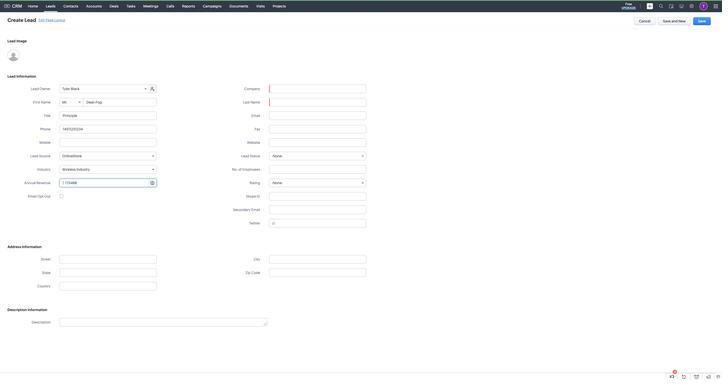 Task type: describe. For each thing, give the bounding box(es) containing it.
mobile
[[39, 141, 51, 145]]

zip
[[246, 271, 251, 275]]

lead for lead owner
[[31, 87, 39, 91]]

out
[[44, 195, 51, 199]]

meetings
[[143, 4, 159, 8]]

address information
[[7, 245, 42, 249]]

skype
[[246, 195, 256, 199]]

upgrade
[[622, 6, 636, 10]]

name for last name
[[251, 100, 260, 104]]

revenue
[[36, 181, 51, 185]]

search element
[[657, 0, 667, 12]]

wireless
[[62, 168, 76, 172]]

description for description information
[[7, 308, 27, 312]]

lead information
[[7, 75, 36, 79]]

tyler
[[62, 87, 70, 91]]

deals link
[[106, 0, 123, 12]]

leads link
[[42, 0, 59, 12]]

city
[[254, 258, 260, 262]]

black
[[71, 87, 80, 91]]

- for lead status
[[272, 154, 273, 158]]

visits link
[[252, 0, 269, 12]]

crm
[[12, 3, 22, 9]]

new
[[679, 19, 686, 23]]

mr.
[[62, 100, 67, 104]]

edit page layout link
[[39, 18, 65, 22]]

home link
[[24, 0, 42, 12]]

calls
[[167, 4, 174, 8]]

fax
[[255, 127, 260, 131]]

no.
[[232, 168, 238, 172]]

leads
[[46, 4, 56, 8]]

projects link
[[269, 0, 290, 12]]

search image
[[660, 4, 664, 8]]

last name
[[243, 100, 260, 104]]

annual revenue
[[24, 181, 51, 185]]

lead status
[[241, 154, 260, 158]]

street
[[41, 258, 51, 262]]

no. of employees
[[232, 168, 260, 172]]

2 vertical spatial email
[[251, 208, 260, 212]]

lead for lead status
[[241, 154, 249, 158]]

-none- field for lead status
[[269, 152, 367, 161]]

source
[[39, 154, 51, 158]]

lead for lead image
[[7, 39, 16, 43]]

crm link
[[4, 3, 22, 9]]

create lead edit page layout
[[7, 17, 65, 23]]

OnlineStore field
[[60, 152, 157, 161]]

lead left "edit"
[[25, 17, 36, 23]]

- for rating
[[272, 181, 273, 185]]

projects
[[273, 4, 286, 8]]

save for save and new
[[664, 19, 671, 23]]

lead for lead source
[[30, 154, 38, 158]]

free
[[626, 2, 633, 6]]

company
[[244, 87, 260, 91]]

website
[[247, 141, 260, 145]]

email for email
[[251, 114, 260, 118]]

secondary
[[233, 208, 251, 212]]

email for email opt out
[[28, 195, 37, 199]]

cancel
[[640, 19, 651, 23]]

visits
[[256, 4, 265, 8]]

save for save
[[699, 19, 706, 23]]

image
[[16, 39, 27, 43]]

address
[[7, 245, 21, 249]]

accounts link
[[82, 0, 106, 12]]

description information
[[7, 308, 47, 312]]

zip code
[[246, 271, 260, 275]]

information for address information
[[22, 245, 42, 249]]

-none- field for rating
[[269, 179, 367, 188]]

lead owner
[[31, 87, 51, 91]]

page
[[46, 18, 54, 22]]

opt
[[37, 195, 44, 199]]

campaigns link
[[199, 0, 226, 12]]

first
[[33, 100, 40, 104]]

profile element
[[697, 0, 711, 12]]

meetings link
[[139, 0, 163, 12]]

reports
[[182, 4, 195, 8]]

contacts
[[63, 4, 78, 8]]

state
[[42, 271, 51, 275]]

profile image
[[700, 2, 708, 10]]

id
[[257, 195, 260, 199]]

email opt out
[[28, 195, 51, 199]]

2
[[675, 371, 676, 374]]

owner
[[40, 87, 51, 91]]



Task type: locate. For each thing, give the bounding box(es) containing it.
layout
[[54, 18, 65, 22]]

information for description information
[[28, 308, 47, 312]]

1 -none- from the top
[[272, 154, 283, 158]]

1 none- from the top
[[273, 154, 283, 158]]

email up fax
[[251, 114, 260, 118]]

email up twitter
[[251, 208, 260, 212]]

2 -none- field from the top
[[269, 179, 367, 188]]

1 -none- field from the top
[[269, 152, 367, 161]]

1 vertical spatial email
[[28, 195, 37, 199]]

name right last
[[251, 100, 260, 104]]

0 vertical spatial description
[[7, 308, 27, 312]]

$
[[62, 181, 64, 185]]

0 horizontal spatial save
[[664, 19, 671, 23]]

1 horizontal spatial description
[[32, 321, 51, 325]]

1 industry from the left
[[37, 168, 51, 172]]

0 horizontal spatial name
[[41, 100, 51, 104]]

0 vertical spatial email
[[251, 114, 260, 118]]

country
[[37, 285, 51, 289]]

1 - from the top
[[272, 154, 273, 158]]

lead left 'status'
[[241, 154, 249, 158]]

1 horizontal spatial name
[[251, 100, 260, 104]]

description
[[7, 308, 27, 312], [32, 321, 51, 325]]

lead left the owner in the top left of the page
[[31, 87, 39, 91]]

save left 'and'
[[664, 19, 671, 23]]

create menu element
[[644, 0, 657, 12]]

calls link
[[163, 0, 178, 12]]

-none- right rating
[[272, 181, 283, 185]]

None text field
[[269, 98, 367, 107], [83, 98, 157, 106], [60, 112, 157, 120], [60, 139, 157, 147], [269, 193, 367, 201], [269, 206, 367, 214], [276, 220, 366, 228], [60, 283, 157, 291], [60, 319, 268, 327], [269, 98, 367, 107], [83, 98, 157, 106], [60, 112, 157, 120], [60, 139, 157, 147], [269, 193, 367, 201], [269, 206, 367, 214], [276, 220, 366, 228], [60, 283, 157, 291], [60, 319, 268, 327]]

1 vertical spatial -
[[272, 181, 273, 185]]

create menu image
[[647, 3, 654, 9]]

reports link
[[178, 0, 199, 12]]

industry inside the wireless industry field
[[76, 168, 90, 172]]

None text field
[[270, 85, 366, 93], [269, 112, 367, 120], [60, 125, 157, 134], [269, 125, 367, 134], [269, 139, 367, 147], [269, 166, 367, 174], [65, 179, 157, 187], [60, 256, 157, 264], [269, 256, 367, 264], [60, 269, 157, 278], [269, 269, 367, 278], [270, 85, 366, 93], [269, 112, 367, 120], [60, 125, 157, 134], [269, 125, 367, 134], [269, 139, 367, 147], [269, 166, 367, 174], [65, 179, 157, 187], [60, 256, 157, 264], [269, 256, 367, 264], [60, 269, 157, 278], [269, 269, 367, 278]]

-none- for rating
[[272, 181, 283, 185]]

1 horizontal spatial save
[[699, 19, 706, 23]]

industry
[[37, 168, 51, 172], [76, 168, 90, 172]]

name for first name
[[41, 100, 51, 104]]

phone
[[40, 127, 51, 131]]

information down country
[[28, 308, 47, 312]]

Mr. field
[[60, 98, 83, 106]]

1 vertical spatial none-
[[273, 181, 283, 185]]

1 name from the left
[[41, 100, 51, 104]]

email left opt
[[28, 195, 37, 199]]

none- right 'status'
[[273, 154, 283, 158]]

lead for lead information
[[7, 75, 16, 79]]

name right first
[[41, 100, 51, 104]]

lead source
[[30, 154, 51, 158]]

0 vertical spatial -none-
[[272, 154, 283, 158]]

0 vertical spatial -
[[272, 154, 273, 158]]

2 none- from the top
[[273, 181, 283, 185]]

1 vertical spatial description
[[32, 321, 51, 325]]

name
[[41, 100, 51, 104], [251, 100, 260, 104]]

tasks link
[[123, 0, 139, 12]]

email
[[251, 114, 260, 118], [28, 195, 37, 199], [251, 208, 260, 212]]

Tyler Black field
[[60, 85, 149, 93]]

2 - from the top
[[272, 181, 273, 185]]

industry up revenue
[[37, 168, 51, 172]]

skype id
[[246, 195, 260, 199]]

save and new
[[664, 19, 686, 23]]

tasks
[[127, 4, 135, 8]]

0 vertical spatial -none- field
[[269, 152, 367, 161]]

first name
[[33, 100, 51, 104]]

2 save from the left
[[699, 19, 706, 23]]

annual
[[24, 181, 36, 185]]

2 industry from the left
[[76, 168, 90, 172]]

and
[[672, 19, 678, 23]]

accounts
[[86, 4, 102, 8]]

-None- field
[[269, 152, 367, 161], [269, 179, 367, 188]]

twitter
[[249, 222, 260, 226]]

None field
[[270, 85, 366, 93], [60, 283, 157, 291], [270, 85, 366, 93], [60, 283, 157, 291]]

1 save from the left
[[664, 19, 671, 23]]

- right 'status'
[[272, 154, 273, 158]]

0 vertical spatial none-
[[273, 154, 283, 158]]

documents link
[[226, 0, 252, 12]]

status
[[250, 154, 260, 158]]

information up lead owner
[[16, 75, 36, 79]]

onlinestore
[[62, 154, 82, 158]]

0 horizontal spatial description
[[7, 308, 27, 312]]

save button
[[694, 17, 711, 25]]

lead image
[[7, 39, 27, 43]]

create
[[7, 17, 23, 23]]

none- right rating
[[273, 181, 283, 185]]

industry right wireless
[[76, 168, 90, 172]]

save and new button
[[658, 17, 692, 25]]

information right address
[[22, 245, 42, 249]]

2 name from the left
[[251, 100, 260, 104]]

-none- right 'status'
[[272, 154, 283, 158]]

-none-
[[272, 154, 283, 158], [272, 181, 283, 185]]

code
[[251, 271, 260, 275]]

contacts link
[[59, 0, 82, 12]]

@
[[272, 222, 275, 226]]

description for description
[[32, 321, 51, 325]]

1 vertical spatial -none- field
[[269, 179, 367, 188]]

1 vertical spatial information
[[22, 245, 42, 249]]

last
[[243, 100, 250, 104]]

tyler black
[[62, 87, 80, 91]]

none- for rating
[[273, 181, 283, 185]]

lead left image
[[7, 39, 16, 43]]

lead
[[25, 17, 36, 23], [7, 39, 16, 43], [7, 75, 16, 79], [31, 87, 39, 91], [30, 154, 38, 158], [241, 154, 249, 158]]

rating
[[250, 181, 260, 185]]

information for lead information
[[16, 75, 36, 79]]

- right rating
[[272, 181, 273, 185]]

none- for lead status
[[273, 154, 283, 158]]

lead down image
[[7, 75, 16, 79]]

wireless industry
[[62, 168, 90, 172]]

1 horizontal spatial industry
[[76, 168, 90, 172]]

information
[[16, 75, 36, 79], [22, 245, 42, 249], [28, 308, 47, 312]]

none-
[[273, 154, 283, 158], [273, 181, 283, 185]]

documents
[[230, 4, 248, 8]]

-none- for lead status
[[272, 154, 283, 158]]

Wireless Industry field
[[60, 166, 157, 174]]

lead left source
[[30, 154, 38, 158]]

1 vertical spatial -none-
[[272, 181, 283, 185]]

campaigns
[[203, 4, 222, 8]]

free upgrade
[[622, 2, 636, 10]]

0 vertical spatial information
[[16, 75, 36, 79]]

secondary email
[[233, 208, 260, 212]]

-
[[272, 154, 273, 158], [272, 181, 273, 185]]

employees
[[243, 168, 260, 172]]

save down the "profile" icon
[[699, 19, 706, 23]]

edit
[[39, 18, 45, 22]]

0 horizontal spatial industry
[[37, 168, 51, 172]]

deals
[[110, 4, 119, 8]]

cancel button
[[634, 17, 656, 25]]

of
[[239, 168, 242, 172]]

title
[[44, 114, 51, 118]]

calendar image
[[670, 4, 674, 8]]

2 -none- from the top
[[272, 181, 283, 185]]

home
[[28, 4, 38, 8]]

image image
[[7, 49, 19, 61]]

2 vertical spatial information
[[28, 308, 47, 312]]



Task type: vqa. For each thing, say whether or not it's contained in the screenshot.
twitter
yes



